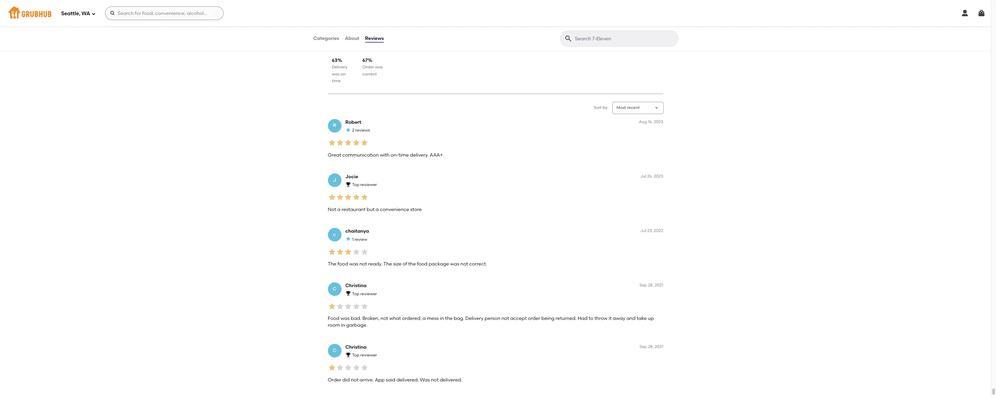 Task type: vqa. For each thing, say whether or not it's contained in the screenshot.
a to the right
yes



Task type: describe. For each thing, give the bounding box(es) containing it.
but
[[367, 207, 375, 212]]

c for order
[[333, 347, 337, 353]]

1
[[352, 237, 354, 242]]

Sort by: field
[[617, 105, 640, 111]]

wa
[[82, 10, 90, 16]]

on
[[341, 72, 346, 76]]

Search for food, convenience, alcohol... search field
[[105, 6, 223, 20]]

caret down icon image
[[654, 105, 659, 111]]

ready.
[[368, 261, 382, 267]]

correct
[[363, 72, 377, 76]]

time for on
[[332, 78, 341, 83]]

28, for food was bad. broken, not what  ordered, a mess in the bag. delivery person not accept order being returned. had to throw it away and take up room in garbage.
[[648, 283, 654, 288]]

up
[[648, 316, 654, 321]]

package
[[429, 261, 449, 267]]

top reviewer for broken,
[[352, 291, 377, 296]]

2 delivered. from the left
[[440, 377, 462, 383]]

not left what
[[381, 316, 388, 321]]

jul 23, 2022
[[641, 228, 663, 233]]

had
[[578, 316, 588, 321]]

2 food from the left
[[417, 261, 428, 267]]

1 the from the left
[[328, 261, 336, 267]]

jul 26, 2023
[[640, 174, 663, 178]]

not a restaurant but a convenience store
[[328, 207, 422, 212]]

was
[[420, 377, 430, 383]]

reviews for reviews for 7-eleven
[[332, 23, 366, 32]]

67 order was correct
[[363, 57, 383, 76]]

communication
[[342, 152, 379, 158]]

1 delivered. from the left
[[397, 377, 419, 383]]

2022
[[654, 228, 663, 233]]

not left correct.
[[461, 261, 468, 267]]

0 horizontal spatial a
[[337, 207, 341, 212]]

order did not arrive. app said delivered. was not delivered.
[[328, 377, 462, 383]]

c for food
[[333, 286, 337, 292]]

28, for order did not arrive. app said delivered. was not delivered.
[[648, 344, 654, 349]]

ratings
[[339, 45, 355, 51]]

time for on-
[[399, 152, 409, 158]]

size
[[393, 261, 402, 267]]

magnifying glass icon image
[[564, 34, 572, 43]]

sep 28, 2021 for food was bad. broken, not what  ordered, a mess in the bag. delivery person not accept order being returned. had to throw it away and take up room in garbage.
[[640, 283, 663, 288]]

bad.
[[351, 316, 361, 321]]

was for not
[[349, 261, 358, 267]]

garbage.
[[346, 322, 368, 328]]

did
[[342, 377, 350, 383]]

on-
[[391, 152, 399, 158]]

food was bad. broken, not what  ordered, a mess in the bag. delivery person not accept order being returned. had to throw it away and take up room in garbage.
[[328, 316, 654, 328]]

it
[[609, 316, 612, 321]]

34
[[332, 45, 337, 51]]

bag.
[[454, 316, 464, 321]]

person
[[485, 316, 501, 321]]

1 review
[[352, 237, 367, 242]]

reviews for 7-eleven
[[332, 23, 415, 32]]

jul for the food was not ready. the size of the food package was not correct.
[[641, 228, 647, 233]]

2021 for food was bad. broken, not what  ordered, a mess in the bag. delivery person not accept order being returned. had to throw it away and take up room in garbage.
[[655, 283, 663, 288]]

great communication with on-time delivery. aaa+.
[[328, 152, 444, 158]]

restaurant
[[342, 207, 366, 212]]

of
[[403, 261, 407, 267]]

svg image
[[92, 12, 96, 16]]

christina for bad.
[[345, 283, 367, 289]]

app
[[375, 377, 385, 383]]

take
[[637, 316, 647, 321]]

sort by:
[[594, 105, 609, 110]]

convenience
[[380, 207, 409, 212]]

about
[[345, 35, 359, 41]]

c
[[333, 232, 336, 237]]

not right the "did"
[[351, 377, 359, 383]]

top for not
[[352, 353, 359, 358]]

seattle,
[[61, 10, 80, 16]]

trophy icon image for restaurant
[[345, 182, 351, 187]]

0 horizontal spatial svg image
[[110, 10, 115, 16]]

most
[[617, 105, 626, 110]]

2021 for order did not arrive. app said delivered. was not delivered.
[[655, 344, 663, 349]]

63
[[332, 57, 338, 63]]

was for correct
[[375, 65, 383, 69]]

23,
[[647, 228, 653, 233]]

not
[[328, 207, 336, 212]]

and
[[627, 316, 636, 321]]

to
[[589, 316, 594, 321]]

order inside 67 order was correct
[[363, 65, 374, 69]]

was for on
[[332, 72, 340, 76]]

2 reviews
[[352, 128, 370, 133]]

26,
[[647, 174, 653, 178]]

being
[[542, 316, 555, 321]]

Search 7-Eleven search field
[[574, 36, 676, 42]]

2023 for aaa+.
[[654, 119, 663, 124]]

arrive.
[[360, 377, 374, 383]]

broken,
[[362, 316, 380, 321]]

1 food from the left
[[338, 261, 348, 267]]

food
[[328, 316, 339, 321]]

eleven
[[388, 23, 415, 32]]

aug 16, 2023
[[639, 119, 663, 124]]

returned.
[[556, 316, 577, 321]]

1 vertical spatial order
[[328, 377, 341, 383]]

chaitanya
[[345, 228, 369, 234]]

r
[[333, 123, 336, 128]]

not left ready.
[[360, 261, 367, 267]]

7-
[[381, 23, 388, 32]]

about button
[[345, 26, 360, 51]]

not right was
[[431, 377, 439, 383]]

recent
[[627, 105, 640, 110]]

2 horizontal spatial svg image
[[978, 9, 986, 17]]

0 horizontal spatial delivery
[[332, 65, 347, 69]]

16,
[[648, 119, 653, 124]]

delivery inside the "food was bad. broken, not what  ordered, a mess in the bag. delivery person not accept order being returned. had to throw it away and take up room in garbage."
[[465, 316, 484, 321]]

room
[[328, 322, 340, 328]]

1 horizontal spatial svg image
[[961, 9, 969, 17]]



Task type: locate. For each thing, give the bounding box(es) containing it.
the
[[408, 261, 416, 267], [445, 316, 453, 321]]

0 vertical spatial sep
[[640, 283, 647, 288]]

0 vertical spatial 2021
[[655, 283, 663, 288]]

store
[[410, 207, 422, 212]]

2021
[[655, 283, 663, 288], [655, 344, 663, 349]]

throw
[[595, 316, 608, 321]]

top reviewer
[[352, 182, 377, 187], [352, 291, 377, 296], [352, 353, 377, 358]]

aug
[[639, 119, 647, 124]]

1 vertical spatial c
[[333, 347, 337, 353]]

christina
[[345, 283, 367, 289], [345, 344, 367, 350]]

aaa+.
[[430, 152, 444, 158]]

2 vertical spatial top
[[352, 353, 359, 358]]

2 top from the top
[[352, 291, 359, 296]]

categories
[[313, 35, 339, 41]]

2 vertical spatial top reviewer
[[352, 353, 377, 358]]

in right 'mess'
[[440, 316, 444, 321]]

2 christina from the top
[[345, 344, 367, 350]]

0 vertical spatial top
[[352, 182, 359, 187]]

1 vertical spatial sep 28, 2021
[[640, 344, 663, 349]]

time left delivery.
[[399, 152, 409, 158]]

was inside 67 order was correct
[[375, 65, 383, 69]]

reviews button
[[365, 26, 384, 51]]

1 vertical spatial delivery
[[465, 316, 484, 321]]

reviews
[[332, 23, 366, 32], [365, 35, 384, 41]]

0 vertical spatial c
[[333, 286, 337, 292]]

christina for not
[[345, 344, 367, 350]]

0 vertical spatial in
[[440, 316, 444, 321]]

63 delivery was on time
[[332, 57, 347, 83]]

0 horizontal spatial order
[[328, 377, 341, 383]]

1 vertical spatial 28,
[[648, 344, 654, 349]]

a right but
[[376, 207, 379, 212]]

0 vertical spatial christina
[[345, 283, 367, 289]]

2 28, from the top
[[648, 344, 654, 349]]

reviewer up but
[[360, 182, 377, 187]]

reviewer for but
[[360, 182, 377, 187]]

not right person at the bottom of the page
[[502, 316, 509, 321]]

in
[[440, 316, 444, 321], [341, 322, 345, 328]]

top reviewer up the arrive.
[[352, 353, 377, 358]]

2 vertical spatial reviewer
[[360, 353, 377, 358]]

1 horizontal spatial food
[[417, 261, 428, 267]]

1 sep 28, 2021 from the top
[[640, 283, 663, 288]]

3 trophy icon image from the top
[[345, 352, 351, 357]]

0 vertical spatial order
[[363, 65, 374, 69]]

1 vertical spatial trophy icon image
[[345, 291, 351, 296]]

sep up the take
[[640, 283, 647, 288]]

order up correct
[[363, 65, 374, 69]]

sep 28, 2021
[[640, 283, 663, 288], [640, 344, 663, 349]]

0 vertical spatial the
[[408, 261, 416, 267]]

trophy icon image
[[345, 182, 351, 187], [345, 291, 351, 296], [345, 352, 351, 357]]

1 vertical spatial time
[[399, 152, 409, 158]]

c up "food"
[[333, 286, 337, 292]]

0 vertical spatial reviewer
[[360, 182, 377, 187]]

1 horizontal spatial delivery
[[465, 316, 484, 321]]

was left ready.
[[349, 261, 358, 267]]

top reviewer for but
[[352, 182, 377, 187]]

reviewer
[[360, 182, 377, 187], [360, 291, 377, 296], [360, 353, 377, 358]]

3 top from the top
[[352, 353, 359, 358]]

0 vertical spatial sep 28, 2021
[[640, 283, 663, 288]]

0 vertical spatial top reviewer
[[352, 182, 377, 187]]

1 28, from the top
[[648, 283, 654, 288]]

top up bad.
[[352, 291, 359, 296]]

2 top reviewer from the top
[[352, 291, 377, 296]]

1 trophy icon image from the top
[[345, 182, 351, 187]]

0 horizontal spatial delivered.
[[397, 377, 419, 383]]

star icon image
[[332, 33, 341, 43], [341, 33, 351, 43], [351, 33, 360, 43], [360, 33, 370, 43], [360, 33, 370, 43], [370, 33, 379, 43], [345, 127, 351, 133], [328, 139, 336, 147], [336, 139, 344, 147], [344, 139, 352, 147], [352, 139, 360, 147], [360, 139, 368, 147], [328, 193, 336, 201], [336, 193, 344, 201], [344, 193, 352, 201], [352, 193, 360, 201], [360, 193, 368, 201], [345, 236, 351, 242], [328, 248, 336, 256], [336, 248, 344, 256], [344, 248, 352, 256], [352, 248, 360, 256], [360, 248, 368, 256], [328, 302, 336, 310], [336, 302, 344, 310], [344, 302, 352, 310], [352, 302, 360, 310], [360, 302, 368, 310], [328, 364, 336, 372], [336, 364, 344, 372], [344, 364, 352, 372], [352, 364, 360, 372], [360, 364, 368, 372]]

delivery.
[[410, 152, 429, 158]]

with
[[380, 152, 390, 158]]

2023
[[654, 119, 663, 124], [654, 174, 663, 178]]

top reviewer down jocie
[[352, 182, 377, 187]]

0 vertical spatial trophy icon image
[[345, 182, 351, 187]]

reviewer up the arrive.
[[360, 353, 377, 358]]

sep 28, 2021 for order did not arrive. app said delivered. was not delivered.
[[640, 344, 663, 349]]

1 c from the top
[[333, 286, 337, 292]]

1 2023 from the top
[[654, 119, 663, 124]]

a left 'mess'
[[423, 316, 426, 321]]

3 reviewer from the top
[[360, 353, 377, 358]]

food left ready.
[[338, 261, 348, 267]]

2 reviewer from the top
[[360, 291, 377, 296]]

1 2021 from the top
[[655, 283, 663, 288]]

1 vertical spatial the
[[445, 316, 453, 321]]

0 horizontal spatial time
[[332, 78, 341, 83]]

jocie
[[345, 174, 358, 180]]

great
[[328, 152, 341, 158]]

what
[[389, 316, 401, 321]]

67
[[363, 57, 368, 63]]

top for restaurant
[[352, 182, 359, 187]]

main navigation navigation
[[0, 0, 991, 26]]

2023 right 16,
[[654, 119, 663, 124]]

j
[[333, 177, 336, 183]]

trophy icon image for bad.
[[345, 291, 351, 296]]

order
[[528, 316, 540, 321]]

0 vertical spatial time
[[332, 78, 341, 83]]

top reviewer up broken,
[[352, 291, 377, 296]]

c down room
[[333, 347, 337, 353]]

the food was not ready. the size of the food package was not correct.
[[328, 261, 487, 267]]

sep down the take
[[640, 344, 647, 349]]

1 reviewer from the top
[[360, 182, 377, 187]]

food left package
[[417, 261, 428, 267]]

sep for food was bad. broken, not what  ordered, a mess in the bag. delivery person not accept order being returned. had to throw it away and take up room in garbage.
[[640, 283, 647, 288]]

reviews for reviews
[[365, 35, 384, 41]]

2 horizontal spatial a
[[423, 316, 426, 321]]

time
[[332, 78, 341, 83], [399, 152, 409, 158]]

seattle, wa
[[61, 10, 90, 16]]

2 sep 28, 2021 from the top
[[640, 344, 663, 349]]

34 ratings
[[332, 45, 355, 51]]

delivered.
[[397, 377, 419, 383], [440, 377, 462, 383]]

the down c
[[328, 261, 336, 267]]

delivery up on
[[332, 65, 347, 69]]

jul for not a restaurant but a convenience store
[[640, 174, 646, 178]]

jul
[[640, 174, 646, 178], [641, 228, 647, 233]]

1 horizontal spatial time
[[399, 152, 409, 158]]

sep 28, 2021 down up
[[640, 344, 663, 349]]

a inside the "food was bad. broken, not what  ordered, a mess in the bag. delivery person not accept order being returned. had to throw it away and take up room in garbage."
[[423, 316, 426, 321]]

0 vertical spatial reviews
[[332, 23, 366, 32]]

trophy icon image for not
[[345, 352, 351, 357]]

top down garbage. in the bottom left of the page
[[352, 353, 359, 358]]

sep 28, 2021 up up
[[640, 283, 663, 288]]

1 horizontal spatial the
[[383, 261, 392, 267]]

was left bad.
[[341, 316, 350, 321]]

for
[[367, 23, 379, 32]]

svg image
[[961, 9, 969, 17], [978, 9, 986, 17], [110, 10, 115, 16]]

0 vertical spatial 28,
[[648, 283, 654, 288]]

1 vertical spatial reviewer
[[360, 291, 377, 296]]

2023 right 26,
[[654, 174, 663, 178]]

sep
[[640, 283, 647, 288], [640, 344, 647, 349]]

1 horizontal spatial order
[[363, 65, 374, 69]]

0 vertical spatial 2023
[[654, 119, 663, 124]]

2 sep from the top
[[640, 344, 647, 349]]

reviewer for arrive.
[[360, 353, 377, 358]]

1 sep from the top
[[640, 283, 647, 288]]

a right the not
[[337, 207, 341, 212]]

1 horizontal spatial the
[[445, 316, 453, 321]]

2 2023 from the top
[[654, 174, 663, 178]]

delivery
[[332, 65, 347, 69], [465, 316, 484, 321]]

1 vertical spatial sep
[[640, 344, 647, 349]]

jul left 23,
[[641, 228, 647, 233]]

trophy icon image up bad.
[[345, 291, 351, 296]]

order left the "did"
[[328, 377, 341, 383]]

0 horizontal spatial the
[[328, 261, 336, 267]]

robert
[[345, 119, 361, 125]]

christina up bad.
[[345, 283, 367, 289]]

ordered,
[[402, 316, 422, 321]]

1 vertical spatial 2023
[[654, 174, 663, 178]]

1 vertical spatial jul
[[641, 228, 647, 233]]

accept
[[510, 316, 527, 321]]

time inside 63 delivery was on time
[[332, 78, 341, 83]]

reviews
[[355, 128, 370, 133]]

reviewer up broken,
[[360, 291, 377, 296]]

2 c from the top
[[333, 347, 337, 353]]

1 top from the top
[[352, 182, 359, 187]]

1 vertical spatial reviews
[[365, 35, 384, 41]]

28, down up
[[648, 344, 654, 349]]

1 vertical spatial top
[[352, 291, 359, 296]]

2 vertical spatial trophy icon image
[[345, 352, 351, 357]]

1 vertical spatial in
[[341, 322, 345, 328]]

28, up up
[[648, 283, 654, 288]]

sort
[[594, 105, 602, 110]]

reviews up about
[[332, 23, 366, 32]]

not
[[360, 261, 367, 267], [461, 261, 468, 267], [381, 316, 388, 321], [502, 316, 509, 321], [351, 377, 359, 383], [431, 377, 439, 383]]

delivery right bag.
[[465, 316, 484, 321]]

1 top reviewer from the top
[[352, 182, 377, 187]]

time down on
[[332, 78, 341, 83]]

was left on
[[332, 72, 340, 76]]

1 horizontal spatial a
[[376, 207, 379, 212]]

jul left 26,
[[640, 174, 646, 178]]

0 horizontal spatial in
[[341, 322, 345, 328]]

most recent
[[617, 105, 640, 110]]

0 vertical spatial jul
[[640, 174, 646, 178]]

top down jocie
[[352, 182, 359, 187]]

delivered. right said
[[397, 377, 419, 383]]

2 trophy icon image from the top
[[345, 291, 351, 296]]

0 horizontal spatial food
[[338, 261, 348, 267]]

categories button
[[313, 26, 340, 51]]

the left bag.
[[445, 316, 453, 321]]

by:
[[603, 105, 609, 110]]

2 the from the left
[[383, 261, 392, 267]]

sep for order did not arrive. app said delivered. was not delivered.
[[640, 344, 647, 349]]

away
[[613, 316, 625, 321]]

mess
[[427, 316, 439, 321]]

the right the of
[[408, 261, 416, 267]]

1 vertical spatial christina
[[345, 344, 367, 350]]

delivered. right was
[[440, 377, 462, 383]]

in right room
[[341, 322, 345, 328]]

the left size
[[383, 261, 392, 267]]

2023 for store
[[654, 174, 663, 178]]

christina down garbage. in the bottom left of the page
[[345, 344, 367, 350]]

1 christina from the top
[[345, 283, 367, 289]]

the inside the "food was bad. broken, not what  ordered, a mess in the bag. delivery person not accept order being returned. had to throw it away and take up room in garbage."
[[445, 316, 453, 321]]

was right package
[[450, 261, 459, 267]]

correct.
[[469, 261, 487, 267]]

0 horizontal spatial the
[[408, 261, 416, 267]]

c
[[333, 286, 337, 292], [333, 347, 337, 353]]

1 vertical spatial top reviewer
[[352, 291, 377, 296]]

reviews inside button
[[365, 35, 384, 41]]

2
[[352, 128, 354, 133]]

0 vertical spatial delivery
[[332, 65, 347, 69]]

the
[[328, 261, 336, 267], [383, 261, 392, 267]]

1 horizontal spatial delivered.
[[440, 377, 462, 383]]

was up correct
[[375, 65, 383, 69]]

trophy icon image up the "did"
[[345, 352, 351, 357]]

was inside 63 delivery was on time
[[332, 72, 340, 76]]

top reviewer for arrive.
[[352, 353, 377, 358]]

trophy icon image down jocie
[[345, 182, 351, 187]]

28,
[[648, 283, 654, 288], [648, 344, 654, 349]]

3 top reviewer from the top
[[352, 353, 377, 358]]

was inside the "food was bad. broken, not what  ordered, a mess in the bag. delivery person not accept order being returned. had to throw it away and take up room in garbage."
[[341, 316, 350, 321]]

said
[[386, 377, 395, 383]]

food
[[338, 261, 348, 267], [417, 261, 428, 267]]

top
[[352, 182, 359, 187], [352, 291, 359, 296], [352, 353, 359, 358]]

reviews down reviews for 7-eleven
[[365, 35, 384, 41]]

reviewer for broken,
[[360, 291, 377, 296]]

1 horizontal spatial in
[[440, 316, 444, 321]]

1 vertical spatial 2021
[[655, 344, 663, 349]]

top for bad.
[[352, 291, 359, 296]]

2 2021 from the top
[[655, 344, 663, 349]]

review
[[355, 237, 367, 242]]



